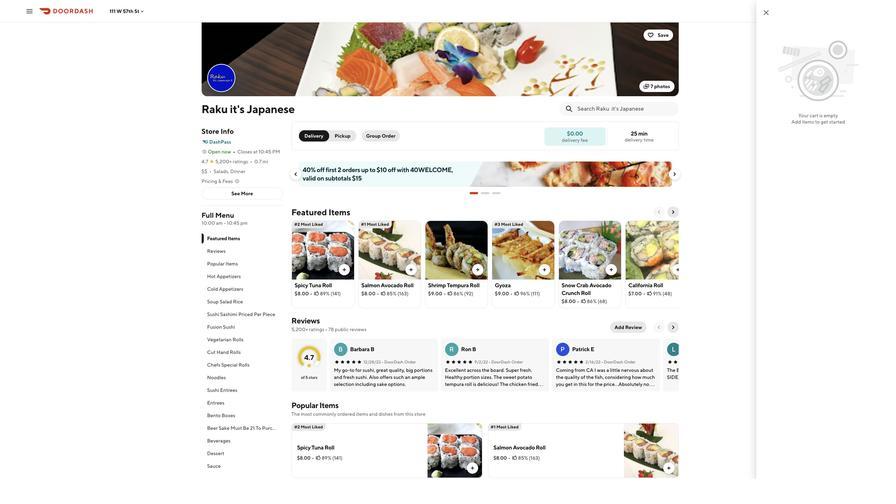 Task type: locate. For each thing, give the bounding box(es) containing it.
items up reviews button
[[228, 236, 240, 242]]

(68)
[[598, 299, 608, 305]]

0 vertical spatial add
[[792, 119, 802, 125]]

$9.00 down gyoza
[[495, 291, 510, 297]]

delivery down $0.00
[[563, 137, 580, 143]]

$8.00 • for salmon
[[494, 456, 511, 461]]

0 horizontal spatial 5,200+
[[215, 159, 232, 165]]

0 horizontal spatial delivery
[[563, 137, 580, 143]]

0 horizontal spatial $8.00 •
[[297, 456, 314, 461]]

1 horizontal spatial to
[[816, 119, 821, 125]]

#2 down featured items heading
[[295, 222, 300, 227]]

raku  it's japanese image
[[202, 23, 679, 96], [208, 65, 235, 91]]

$$ • salads, dinner
[[202, 169, 246, 174]]

• doordash order right 9/2/22
[[489, 360, 523, 365]]

to
[[816, 119, 821, 125], [370, 166, 376, 174]]

0 vertical spatial (141)
[[331, 291, 341, 297]]

5
[[306, 375, 308, 380]]

b for b
[[371, 346, 375, 353]]

#3 most liked
[[495, 222, 524, 227]]

mi
[[263, 159, 268, 165]]

must
[[231, 426, 242, 431]]

fusion sushi button
[[202, 321, 283, 334]]

delivery inside the $0.00 delivery fee
[[563, 137, 580, 143]]

add inside your cart is empty add items to get started
[[792, 119, 802, 125]]

add left the review
[[615, 325, 625, 331]]

1 vertical spatial rolls
[[230, 350, 241, 356]]

reviews for reviews
[[207, 249, 226, 254]]

reviews inside reviews 5,200+ ratings • 78 public reviews
[[292, 316, 320, 326]]

sushi down soup
[[207, 312, 219, 318]]

boxes
[[222, 413, 235, 419]]

add item to cart image for gyoza 'image'
[[542, 267, 548, 273]]

appetizers inside button
[[217, 274, 241, 280]]

0 horizontal spatial salmon avocado roll
[[362, 282, 414, 289]]

info
[[221, 127, 234, 135]]

japanese
[[247, 102, 295, 116]]

appetizers up the cold appetizers
[[217, 274, 241, 280]]

gyoza image
[[492, 221, 555, 280]]

1 vertical spatial sushi
[[223, 325, 235, 330]]

add item to cart image for shrimp tempura roll image
[[475, 267, 481, 273]]

2 doordash from the left
[[492, 360, 511, 365]]

barbara
[[350, 346, 370, 353]]

40% off first 2 orders up to $10 off with 40welcome, valid on subtotals $15
[[303, 166, 454, 182]]

add item to cart image for the california roll image
[[676, 267, 681, 273]]

get
[[822, 119, 829, 125]]

3 • doordash order from the left
[[602, 360, 636, 365]]

of
[[301, 375, 305, 380]]

2 horizontal spatial b
[[473, 346, 476, 353]]

popular up the most
[[292, 401, 318, 410]]

1 vertical spatial 4.7
[[305, 354, 314, 362]]

2 add item to cart image from the left
[[475, 267, 481, 273]]

patrick e
[[573, 346, 595, 353]]

0 vertical spatial ratings
[[233, 159, 248, 165]]

1 horizontal spatial $8.00 •
[[494, 456, 511, 461]]

$8.00 for spicy tuna roll
[[295, 291, 309, 297]]

salmon avocado roll
[[362, 282, 414, 289], [494, 445, 546, 452]]

shrimp tempura roll image
[[426, 221, 488, 280]]

reviews inside button
[[207, 249, 226, 254]]

86% left (68)
[[588, 299, 597, 305]]

store info
[[202, 127, 234, 135]]

shrimp tempura roll
[[428, 282, 480, 289]]

off
[[317, 166, 325, 174], [388, 166, 396, 174]]

0 horizontal spatial 85% (163)
[[387, 291, 409, 297]]

0 vertical spatial items
[[803, 119, 815, 125]]

full menu 10:00 am - 10:45 pm
[[202, 211, 248, 226]]

rolls for special
[[239, 363, 250, 368]]

most
[[301, 222, 311, 227], [367, 222, 377, 227], [502, 222, 512, 227], [301, 425, 311, 430], [497, 425, 507, 430]]

1 horizontal spatial add
[[792, 119, 802, 125]]

2 $8.00 • from the left
[[494, 456, 511, 461]]

• doordash order right 2/16/22
[[602, 360, 636, 365]]

featured inside heading
[[292, 207, 327, 217]]

fees
[[223, 179, 233, 184]]

sushi down noodles
[[207, 388, 219, 394]]

1 vertical spatial #1
[[491, 425, 496, 430]]

1 horizontal spatial doordash
[[492, 360, 511, 365]]

57th
[[123, 8, 133, 14]]

add item to cart image
[[408, 267, 414, 273], [475, 267, 481, 273], [542, 267, 548, 273], [676, 267, 681, 273]]

popular for popular items
[[207, 261, 225, 267]]

1 horizontal spatial featured items
[[292, 207, 351, 217]]

order for p
[[625, 360, 636, 365]]

86% down tempura
[[454, 291, 464, 297]]

1 horizontal spatial popular
[[292, 401, 318, 410]]

#2 most liked for spicy tuna roll
[[295, 222, 323, 227]]

to right 'up'
[[370, 166, 376, 174]]

Item Search search field
[[578, 105, 674, 113]]

1 vertical spatial tuna
[[312, 445, 324, 452]]

1 vertical spatial featured items
[[207, 236, 240, 242]]

items left "and"
[[356, 412, 369, 417]]

0 horizontal spatial to
[[370, 166, 376, 174]]

10:45 right at
[[259, 149, 272, 155]]

Delivery radio
[[299, 130, 329, 142]]

pm
[[272, 149, 280, 155]]

cut hand rolls
[[207, 350, 241, 356]]

to left get
[[816, 119, 821, 125]]

#1 most liked for salmon avocado roll
[[361, 222, 389, 227]]

0 vertical spatial 86%
[[454, 291, 464, 297]]

featured down valid
[[292, 207, 327, 217]]

Pickup radio
[[325, 130, 357, 142]]

rolls for hand
[[230, 350, 241, 356]]

3 doordash from the left
[[605, 360, 624, 365]]

#2 most liked down featured items heading
[[295, 222, 323, 227]]

0 horizontal spatial 85%
[[387, 291, 397, 297]]

1 horizontal spatial off
[[388, 166, 396, 174]]

1 vertical spatial featured
[[207, 236, 227, 242]]

order for r
[[512, 360, 523, 365]]

1 horizontal spatial reviews
[[292, 316, 320, 326]]

previous button of carousel image
[[657, 210, 662, 215]]

(92)
[[465, 291, 474, 297]]

2 horizontal spatial avocado
[[590, 282, 612, 289]]

91%
[[654, 291, 662, 297]]

#2 most liked down the most
[[295, 425, 323, 430]]

1 vertical spatial ratings
[[309, 327, 325, 333]]

0 horizontal spatial doordash
[[385, 360, 404, 365]]

your
[[799, 113, 809, 119]]

popular inside button
[[207, 261, 225, 267]]

l
[[672, 346, 676, 353]]

delivery left 'time'
[[625, 137, 643, 143]]

12/28/22
[[364, 360, 381, 365]]

rolls up cut hand rolls button
[[233, 337, 244, 343]]

featured down the am
[[207, 236, 227, 242]]

• doordash order for r
[[489, 360, 523, 365]]

0 vertical spatial #1
[[361, 222, 366, 227]]

7 photos
[[651, 84, 671, 89]]

85%
[[387, 291, 397, 297], [519, 456, 528, 461]]

1 horizontal spatial ratings
[[309, 327, 325, 333]]

0 horizontal spatial avocado
[[381, 282, 403, 289]]

0 horizontal spatial 4.7
[[202, 159, 208, 165]]

noodles
[[207, 375, 226, 381]]

pricing & fees button
[[202, 178, 240, 185]]

spicy tuna roll image
[[292, 221, 354, 280], [428, 424, 483, 479]]

(141)
[[331, 291, 341, 297], [333, 456, 343, 461]]

0 vertical spatial 5,200+
[[215, 159, 232, 165]]

appetizers inside button
[[219, 287, 244, 292]]

reviews 5,200+ ratings • 78 public reviews
[[292, 316, 367, 333]]

items inside heading
[[329, 207, 351, 217]]

1 horizontal spatial salmon
[[494, 445, 512, 452]]

priced
[[239, 312, 253, 318]]

1 vertical spatial reviews
[[292, 316, 320, 326]]

rolls right hand
[[230, 350, 241, 356]]

0 vertical spatial 10:45
[[259, 149, 272, 155]]

ratings inside reviews 5,200+ ratings • 78 public reviews
[[309, 327, 325, 333]]

add item to cart image
[[342, 267, 347, 273], [609, 267, 615, 273], [470, 466, 476, 472], [667, 466, 672, 472]]

0 vertical spatial #2 most liked
[[295, 222, 323, 227]]

orders
[[343, 166, 360, 174]]

california roll image
[[626, 221, 688, 280]]

1 horizontal spatial 10:45
[[259, 149, 272, 155]]

0 horizontal spatial reviews
[[207, 249, 226, 254]]

0 horizontal spatial add
[[615, 325, 625, 331]]

0 horizontal spatial items
[[356, 412, 369, 417]]

from
[[394, 412, 405, 417]]

ratings
[[233, 159, 248, 165], [309, 327, 325, 333]]

b left barbara
[[339, 346, 343, 353]]

78
[[329, 327, 334, 333]]

$9.00 down the shrimp
[[428, 291, 443, 297]]

0 vertical spatial 85%
[[387, 291, 397, 297]]

4.7 up $$
[[202, 159, 208, 165]]

items down your
[[803, 119, 815, 125]]

2 horizontal spatial doordash
[[605, 360, 624, 365]]

1 delivery from the left
[[625, 137, 643, 143]]

ratings down reviews link
[[309, 327, 325, 333]]

0 vertical spatial featured
[[292, 207, 327, 217]]

0 vertical spatial 89% (141)
[[320, 291, 341, 297]]

order methods option group
[[299, 130, 357, 142]]

#2 most liked
[[295, 222, 323, 227], [295, 425, 323, 430]]

2 • doordash order from the left
[[489, 360, 523, 365]]

featured
[[292, 207, 327, 217], [207, 236, 227, 242]]

0 vertical spatial #2
[[295, 222, 300, 227]]

2 horizontal spatial • doordash order
[[602, 360, 636, 365]]

e
[[591, 346, 595, 353]]

0 horizontal spatial b
[[339, 346, 343, 353]]

1 vertical spatial 85% (163)
[[519, 456, 540, 461]]

b for r
[[473, 346, 476, 353]]

&
[[218, 179, 222, 184]]

liked for spicy tuna roll
[[312, 222, 323, 227]]

$9.00 for gyoza
[[495, 291, 510, 297]]

items up commonly at the bottom of page
[[320, 401, 339, 410]]

0 horizontal spatial salmon
[[362, 282, 380, 289]]

5,200+ up $$ • salads, dinner
[[215, 159, 232, 165]]

pickup
[[335, 133, 351, 139]]

$8.00 • for spicy
[[297, 456, 314, 461]]

b right barbara
[[371, 346, 375, 353]]

b right the ron
[[473, 346, 476, 353]]

1 horizontal spatial • doordash order
[[489, 360, 523, 365]]

snow crab avocado crunch roll
[[562, 282, 612, 297]]

order
[[382, 133, 396, 139], [405, 360, 416, 365], [512, 360, 523, 365], [625, 360, 636, 365]]

add down your
[[792, 119, 802, 125]]

1 horizontal spatial 85%
[[519, 456, 528, 461]]

0 vertical spatial spicy tuna roll image
[[292, 221, 354, 280]]

1 vertical spatial add
[[615, 325, 625, 331]]

next button of carousel image
[[672, 172, 678, 177], [671, 210, 676, 215]]

2 #2 most liked from the top
[[295, 425, 323, 430]]

beer sake must be 21 to purchase button
[[202, 422, 283, 435]]

open menu image
[[25, 7, 34, 15]]

5,200+ down reviews link
[[292, 327, 308, 333]]

hot
[[207, 274, 216, 280]]

sushi inside sushi sashimi priced per piece button
[[207, 312, 219, 318]]

40welcome,
[[411, 166, 454, 174]]

1 vertical spatial 5,200+
[[292, 327, 308, 333]]

items up hot appetizers
[[226, 261, 238, 267]]

1 $8.00 • from the left
[[297, 456, 314, 461]]

entrees up bento
[[207, 401, 225, 406]]

sushi
[[207, 312, 219, 318], [223, 325, 235, 330], [207, 388, 219, 394]]

0 horizontal spatial featured
[[207, 236, 227, 242]]

1 horizontal spatial delivery
[[625, 137, 643, 143]]

96%
[[521, 291, 530, 297]]

• inside reviews 5,200+ ratings • 78 public reviews
[[326, 327, 328, 333]]

1 horizontal spatial 4.7
[[305, 354, 314, 362]]

off up on
[[317, 166, 325, 174]]

2 delivery from the left
[[563, 137, 580, 143]]

salmon avocado roll image
[[359, 221, 421, 280], [624, 424, 679, 479]]

1 vertical spatial items
[[356, 412, 369, 417]]

sushi down sashimi
[[223, 325, 235, 330]]

1 horizontal spatial b
[[371, 346, 375, 353]]

am
[[216, 220, 223, 226]]

cut hand rolls button
[[202, 346, 283, 359]]

1 horizontal spatial 85% (163)
[[519, 456, 540, 461]]

group
[[366, 133, 381, 139]]

doordash right 9/2/22
[[492, 360, 511, 365]]

1 vertical spatial 86%
[[588, 299, 597, 305]]

#2 most liked for $8.00
[[295, 425, 323, 430]]

appetizers up salad in the bottom left of the page
[[219, 287, 244, 292]]

featured items down -
[[207, 236, 240, 242]]

photos
[[655, 84, 671, 89]]

1 vertical spatial 89%
[[322, 456, 332, 461]]

1 horizontal spatial featured
[[292, 207, 327, 217]]

3 add item to cart image from the left
[[542, 267, 548, 273]]

popular inside popular items the most commonly ordered items and dishes from this store
[[292, 401, 318, 410]]

spicy
[[295, 282, 308, 289], [297, 445, 311, 452]]

to inside 40% off first 2 orders up to $10 off with 40welcome, valid on subtotals $15
[[370, 166, 376, 174]]

see more
[[232, 191, 253, 197]]

soup salad rice button
[[202, 296, 283, 308]]

1 horizontal spatial items
[[803, 119, 815, 125]]

10:45
[[259, 149, 272, 155], [227, 220, 240, 226]]

items inside your cart is empty add items to get started
[[803, 119, 815, 125]]

delivery inside 25 min delivery time
[[625, 137, 643, 143]]

• doordash order right 12/28/22
[[382, 360, 416, 365]]

1 #2 from the top
[[295, 222, 300, 227]]

reviews for reviews 5,200+ ratings • 78 public reviews
[[292, 316, 320, 326]]

1 #2 most liked from the top
[[295, 222, 323, 227]]

reviews
[[207, 249, 226, 254], [292, 316, 320, 326]]

(163)
[[398, 291, 409, 297], [529, 456, 540, 461]]

0 vertical spatial reviews
[[207, 249, 226, 254]]

doordash for p
[[605, 360, 624, 365]]

add
[[792, 119, 802, 125], [615, 325, 625, 331]]

off right $10
[[388, 166, 396, 174]]

1 • doordash order from the left
[[382, 360, 416, 365]]

$9.00
[[428, 291, 443, 297], [495, 291, 510, 297]]

items
[[803, 119, 815, 125], [356, 412, 369, 417]]

this
[[406, 412, 414, 417]]

7
[[651, 84, 654, 89]]

1 horizontal spatial salmon avocado roll
[[494, 445, 546, 452]]

featured items down on
[[292, 207, 351, 217]]

1 doordash from the left
[[385, 360, 404, 365]]

the
[[292, 412, 300, 417]]

21
[[250, 426, 255, 431]]

raku
[[202, 102, 228, 116]]

1 vertical spatial appetizers
[[219, 287, 244, 292]]

0 vertical spatial to
[[816, 119, 821, 125]]

hot appetizers
[[207, 274, 241, 280]]

2 $9.00 from the left
[[495, 291, 510, 297]]

sushi inside sushi entrees 'button'
[[207, 388, 219, 394]]

0 vertical spatial salmon avocado roll
[[362, 282, 414, 289]]

1 horizontal spatial salmon avocado roll image
[[624, 424, 679, 479]]

0 vertical spatial popular
[[207, 261, 225, 267]]

doordash right 2/16/22
[[605, 360, 624, 365]]

order for b
[[405, 360, 416, 365]]

1 vertical spatial #2
[[295, 425, 300, 430]]

0 horizontal spatial #1
[[361, 222, 366, 227]]

to inside your cart is empty add items to get started
[[816, 119, 821, 125]]

10:45 right -
[[227, 220, 240, 226]]

popular
[[207, 261, 225, 267], [292, 401, 318, 410]]

rolls up noodles button
[[239, 363, 250, 368]]

2 #2 from the top
[[295, 425, 300, 430]]

5,200+ inside reviews 5,200+ ratings • 78 public reviews
[[292, 327, 308, 333]]

add inside button
[[615, 325, 625, 331]]

items down "subtotals"
[[329, 207, 351, 217]]

0.7 mi
[[255, 159, 268, 165]]

0 horizontal spatial $9.00
[[428, 291, 443, 297]]

#2 down the
[[295, 425, 300, 430]]

0 horizontal spatial ratings
[[233, 159, 248, 165]]

0 horizontal spatial salmon avocado roll image
[[359, 221, 421, 280]]

group order
[[366, 133, 396, 139]]

4.7 up of 5 stars
[[305, 354, 314, 362]]

0 vertical spatial sushi
[[207, 312, 219, 318]]

sushi sashimi priced per piece button
[[202, 308, 283, 321]]

4 add item to cart image from the left
[[676, 267, 681, 273]]

sushi inside fusion sushi button
[[223, 325, 235, 330]]

1 $9.00 from the left
[[428, 291, 443, 297]]

popular up hot
[[207, 261, 225, 267]]

entrees down noodles
[[220, 388, 238, 394]]

0 horizontal spatial 86%
[[454, 291, 464, 297]]

min
[[639, 130, 648, 137]]

doordash right 12/28/22
[[385, 360, 404, 365]]

0 horizontal spatial popular
[[207, 261, 225, 267]]

1 vertical spatial #1 most liked
[[491, 425, 519, 430]]

1 horizontal spatial #1 most liked
[[491, 425, 519, 430]]

previous button of carousel image
[[293, 172, 299, 177]]

0 horizontal spatial (163)
[[398, 291, 409, 297]]

ratings up dinner
[[233, 159, 248, 165]]

0 vertical spatial salmon
[[362, 282, 380, 289]]



Task type: vqa. For each thing, say whether or not it's contained in the screenshot.


Task type: describe. For each thing, give the bounding box(es) containing it.
menu
[[215, 211, 234, 219]]

1 horizontal spatial spicy tuna roll image
[[428, 424, 483, 479]]

select promotional banner element
[[470, 187, 501, 200]]

gyoza
[[495, 282, 511, 289]]

items inside button
[[226, 261, 238, 267]]

to for get
[[816, 119, 821, 125]]

0 vertical spatial spicy
[[295, 282, 308, 289]]

entrees inside 'button'
[[220, 388, 238, 394]]

review
[[626, 325, 643, 331]]

-
[[224, 220, 226, 226]]

86% for tempura
[[454, 291, 464, 297]]

and
[[370, 412, 378, 417]]

1 vertical spatial 85%
[[519, 456, 528, 461]]

$8.00 for snow crab avocado crunch roll
[[562, 299, 576, 305]]

fusion
[[207, 325, 222, 330]]

roll inside snow crab avocado crunch roll
[[582, 290, 591, 297]]

ron
[[462, 346, 472, 353]]

dashpass
[[209, 139, 231, 145]]

sushi sashimi priced per piece
[[207, 312, 275, 318]]

1 vertical spatial (141)
[[333, 456, 343, 461]]

1 horizontal spatial (163)
[[529, 456, 540, 461]]

1 vertical spatial salmon avocado roll
[[494, 445, 546, 452]]

with
[[397, 166, 409, 174]]

most for spicy tuna roll
[[301, 222, 311, 227]]

0 horizontal spatial spicy tuna roll image
[[292, 221, 354, 280]]

most for salmon avocado roll
[[367, 222, 377, 227]]

add review button
[[611, 322, 647, 333]]

bento
[[207, 413, 221, 419]]

2/16/22
[[586, 360, 601, 365]]

1 vertical spatial spicy
[[297, 445, 311, 452]]

#1 most liked for $8.00
[[491, 425, 519, 430]]

raku  it's japanese
[[202, 102, 295, 116]]

bento boxes button
[[202, 410, 283, 422]]

0 vertical spatial tuna
[[309, 282, 321, 289]]

doordash for r
[[492, 360, 511, 365]]

1 vertical spatial salmon
[[494, 445, 512, 452]]

chefs
[[207, 363, 221, 368]]

#2 for $8.00
[[295, 425, 300, 430]]

beer
[[207, 426, 218, 431]]

close image
[[763, 8, 771, 17]]

special
[[222, 363, 238, 368]]

popular for popular items the most commonly ordered items and dishes from this store
[[292, 401, 318, 410]]

avocado inside snow crab avocado crunch roll
[[590, 282, 612, 289]]

chefs special rolls button
[[202, 359, 283, 372]]

most
[[301, 412, 312, 417]]

$0.00
[[568, 130, 583, 137]]

most for gyoza
[[502, 222, 512, 227]]

pricing
[[202, 179, 217, 184]]

0 vertical spatial (163)
[[398, 291, 409, 297]]

$9.00 for shrimp tempura roll
[[428, 291, 443, 297]]

sushi for sushi sashimi priced per piece
[[207, 312, 219, 318]]

appetizers for cold appetizers
[[219, 287, 244, 292]]

1 add item to cart image from the left
[[408, 267, 414, 273]]

25 min delivery time
[[625, 130, 654, 143]]

#2 for spicy tuna roll
[[295, 222, 300, 227]]

1 horizontal spatial avocado
[[513, 445, 535, 452]]

piece
[[263, 312, 275, 318]]

to
[[256, 426, 261, 431]]

$$
[[202, 169, 207, 174]]

sashimi
[[220, 312, 238, 318]]

per
[[254, 312, 262, 318]]

0 vertical spatial 4.7
[[202, 159, 208, 165]]

commonly
[[313, 412, 337, 417]]

save button
[[644, 30, 674, 41]]

purchase
[[262, 426, 283, 431]]

1 vertical spatial spicy tuna roll
[[297, 445, 335, 452]]

entrees inside button
[[207, 401, 225, 406]]

reviews
[[350, 327, 367, 333]]

1 vertical spatial next button of carousel image
[[671, 210, 676, 215]]

crab
[[577, 282, 589, 289]]

cart
[[810, 113, 819, 119]]

vegetarian rolls
[[207, 337, 244, 343]]

0 vertical spatial spicy tuna roll
[[295, 282, 332, 289]]

sauce button
[[202, 460, 283, 473]]

$15
[[352, 175, 362, 182]]

vegetarian rolls button
[[202, 334, 283, 346]]

beer sake must be 21 to purchase
[[207, 426, 283, 431]]

1 vertical spatial 89% (141)
[[322, 456, 343, 461]]

salads,
[[214, 169, 229, 174]]

hot appetizers button
[[202, 270, 283, 283]]

10:45 inside full menu 10:00 am - 10:45 pm
[[227, 220, 240, 226]]

1 off from the left
[[317, 166, 325, 174]]

86% for crab
[[588, 299, 597, 305]]

patrick
[[573, 346, 590, 353]]

to for $10
[[370, 166, 376, 174]]

save
[[658, 32, 669, 38]]

5,200+ ratings •
[[215, 159, 253, 165]]

pm
[[241, 220, 248, 226]]

soup
[[207, 299, 219, 305]]

p
[[561, 346, 565, 353]]

tempura
[[447, 282, 469, 289]]

store
[[415, 412, 426, 417]]

40%
[[303, 166, 316, 174]]

liked for salmon avocado roll
[[378, 222, 389, 227]]

0 vertical spatial 89%
[[320, 291, 330, 297]]

2
[[338, 166, 342, 174]]

0 vertical spatial 85% (163)
[[387, 291, 409, 297]]

reviews button
[[202, 245, 283, 258]]

1 vertical spatial salmon avocado roll image
[[624, 424, 679, 479]]

liked for gyoza
[[513, 222, 524, 227]]

• doordash order for p
[[602, 360, 636, 365]]

sauce
[[207, 464, 221, 469]]

0 horizontal spatial featured items
[[207, 236, 240, 242]]

items inside popular items the most commonly ordered items and dishes from this store
[[320, 401, 339, 410]]

0 vertical spatial next button of carousel image
[[672, 172, 678, 177]]

• doordash order for b
[[382, 360, 416, 365]]

0.7
[[255, 159, 262, 165]]

on
[[317, 175, 324, 182]]

ron b
[[462, 346, 476, 353]]

doordash for b
[[385, 360, 404, 365]]

appetizers for hot appetizers
[[217, 274, 241, 280]]

dessert button
[[202, 448, 283, 460]]

items inside popular items the most commonly ordered items and dishes from this store
[[356, 412, 369, 417]]

time
[[644, 137, 654, 143]]

next image
[[671, 325, 676, 331]]

shrimp
[[428, 282, 446, 289]]

0 vertical spatial salmon avocado roll image
[[359, 221, 421, 280]]

order inside button
[[382, 133, 396, 139]]

store
[[202, 127, 219, 135]]

#1 for $8.00
[[491, 425, 496, 430]]

sushi for sushi entrees
[[207, 388, 219, 394]]

#1 for salmon avocado roll
[[361, 222, 366, 227]]

entrees button
[[202, 397, 283, 410]]

fee
[[581, 137, 588, 143]]

at
[[253, 149, 258, 155]]

snow crab avocado crunch roll image
[[559, 221, 622, 280]]

cold appetizers button
[[202, 283, 283, 296]]

noodles button
[[202, 372, 283, 384]]

chefs special rolls
[[207, 363, 250, 368]]

0 vertical spatial featured items
[[292, 207, 351, 217]]

it's
[[230, 102, 245, 116]]

see more button
[[202, 188, 283, 199]]

cut
[[207, 350, 216, 356]]

10:00
[[202, 220, 215, 226]]

fusion sushi
[[207, 325, 235, 330]]

0 vertical spatial rolls
[[233, 337, 244, 343]]

• closes at 10:45 pm
[[233, 149, 280, 155]]

full
[[202, 211, 214, 219]]

$8.00 for salmon avocado roll
[[362, 291, 376, 297]]

featured items heading
[[292, 207, 351, 218]]

previous image
[[657, 325, 662, 331]]

86% (92)
[[454, 291, 474, 297]]

bento boxes
[[207, 413, 235, 419]]

2 off from the left
[[388, 166, 396, 174]]

started
[[830, 119, 846, 125]]



